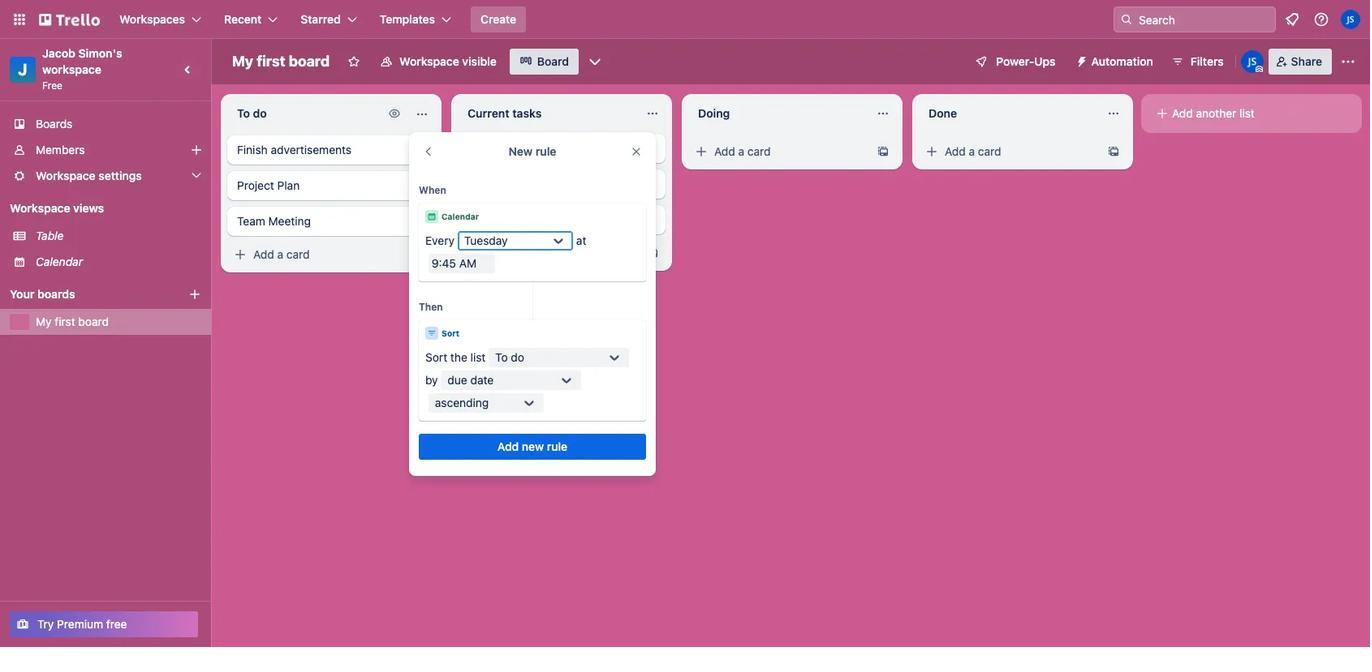 Task type: locate. For each thing, give the bounding box(es) containing it.
my first board down recent popup button
[[232, 53, 330, 70]]

finish
[[468, 141, 498, 155], [237, 143, 268, 157]]

list right another
[[1239, 106, 1255, 120]]

automation
[[1091, 54, 1153, 68]]

team down project
[[237, 214, 265, 228]]

meeting for to do text box
[[268, 214, 311, 228]]

my first board link
[[36, 314, 201, 330]]

recent button
[[214, 6, 288, 32]]

1 vertical spatial sort
[[425, 351, 447, 364]]

0 horizontal spatial team meeting
[[237, 214, 311, 228]]

card right tuesday
[[517, 246, 540, 260]]

board
[[537, 54, 569, 68]]

workspace up table on the top of page
[[10, 201, 70, 215]]

1 vertical spatial rule
[[547, 440, 567, 454]]

To do text field
[[227, 101, 380, 127]]

board link
[[510, 49, 579, 75]]

table
[[36, 229, 64, 243]]

finish up project
[[237, 143, 268, 157]]

workspace inside workspace visible button
[[399, 54, 459, 68]]

premium
[[57, 618, 103, 631]]

then
[[419, 301, 443, 313]]

a
[[738, 144, 744, 158], [969, 144, 975, 158], [508, 246, 514, 260], [277, 248, 283, 261]]

add a card down doing text field
[[714, 144, 771, 158]]

finish left new
[[468, 141, 498, 155]]

0 horizontal spatial my first board
[[36, 315, 109, 329]]

meeting up tuesday
[[499, 213, 541, 226]]

Current tasks text field
[[458, 101, 636, 127]]

sm image
[[1069, 49, 1091, 71], [1154, 106, 1170, 122], [924, 144, 940, 160], [463, 245, 479, 261], [232, 247, 248, 263]]

workspace for workspace views
[[10, 201, 70, 215]]

the
[[450, 351, 467, 364]]

workspace
[[399, 54, 459, 68], [36, 169, 95, 183], [10, 201, 70, 215]]

finish advertisements down current tasks text field
[[468, 141, 582, 155]]

add another list link
[[1148, 101, 1355, 127]]

finish advertisements
[[468, 141, 582, 155], [237, 143, 351, 157]]

show menu image
[[1340, 54, 1356, 70]]

add left new
[[497, 440, 519, 454]]

my down your boards
[[36, 315, 52, 329]]

0 vertical spatial rule
[[535, 144, 556, 158]]

workspace for workspace settings
[[36, 169, 95, 183]]

first inside text field
[[257, 53, 285, 70]]

1 horizontal spatial my first board
[[232, 53, 330, 70]]

jacob simon (jacobsimon16) image right open information menu image
[[1341, 10, 1360, 29]]

0 vertical spatial sm image
[[386, 106, 403, 122]]

calendar
[[442, 212, 479, 222], [36, 255, 83, 269]]

sort
[[442, 329, 459, 338], [425, 351, 447, 364]]

0 horizontal spatial team meeting link
[[227, 207, 435, 236]]

my first board down your boards with 1 items element
[[36, 315, 109, 329]]

0 horizontal spatial finish advertisements
[[237, 143, 351, 157]]

0 vertical spatial board
[[289, 53, 330, 70]]

team meeting up tuesday
[[468, 213, 541, 226]]

finish advertisements link for current tasks text field
[[458, 134, 666, 163]]

advertisements down current tasks text field
[[501, 141, 582, 155]]

board
[[289, 53, 330, 70], [78, 315, 109, 329]]

list for add another list
[[1239, 106, 1255, 120]]

0 vertical spatial jacob simon (jacobsimon16) image
[[1341, 10, 1360, 29]]

0 horizontal spatial list
[[470, 351, 486, 364]]

add
[[1172, 106, 1193, 120], [714, 144, 735, 158], [945, 144, 966, 158], [484, 246, 505, 260], [253, 248, 274, 261], [497, 440, 519, 454]]

1 horizontal spatial board
[[289, 53, 330, 70]]

your boards with 1 items element
[[10, 285, 164, 304]]

list right the
[[470, 351, 486, 364]]

team meeting link for current tasks text field
[[458, 205, 666, 235]]

sort up the sort the list
[[442, 329, 459, 338]]

1 horizontal spatial first
[[257, 53, 285, 70]]

add right every
[[484, 246, 505, 260]]

add a card down plan
[[253, 248, 310, 261]]

date
[[470, 373, 494, 387]]

0 vertical spatial workspace
[[399, 54, 459, 68]]

sm image
[[386, 106, 403, 122], [693, 144, 709, 160]]

create button
[[471, 6, 526, 32]]

finish advertisements up plan
[[237, 143, 351, 157]]

0 vertical spatial list
[[1239, 106, 1255, 120]]

team
[[468, 213, 496, 226], [237, 214, 265, 228]]

meeting down plan
[[268, 214, 311, 228]]

add a card left at
[[484, 246, 540, 260]]

Board name text field
[[224, 49, 338, 75]]

my first board
[[232, 53, 330, 70], [36, 315, 109, 329]]

rule
[[535, 144, 556, 158], [547, 440, 567, 454]]

1 horizontal spatial team meeting link
[[458, 205, 666, 235]]

1 vertical spatial jacob simon (jacobsimon16) image
[[1241, 50, 1263, 73]]

0 horizontal spatial finish advertisements link
[[227, 136, 435, 165]]

card down doing text field
[[747, 144, 771, 158]]

first down "boards"
[[55, 315, 75, 329]]

advertisements
[[501, 141, 582, 155], [271, 143, 351, 157]]

1 horizontal spatial team
[[468, 213, 496, 226]]

0 vertical spatial calendar
[[442, 212, 479, 222]]

jacob simon (jacobsimon16) image right filters
[[1241, 50, 1263, 73]]

sort for sort the list
[[425, 351, 447, 364]]

my down recent
[[232, 53, 253, 70]]

1 horizontal spatial list
[[1239, 106, 1255, 120]]

board down starred
[[289, 53, 330, 70]]

jacob simon (jacobsimon16) image
[[1341, 10, 1360, 29], [1241, 50, 1263, 73]]

calendar down table on the top of page
[[36, 255, 83, 269]]

board down your boards with 1 items element
[[78, 315, 109, 329]]

finish for finish advertisements link corresponding to current tasks text field
[[468, 141, 498, 155]]

0 vertical spatial my
[[232, 53, 253, 70]]

search image
[[1120, 13, 1133, 26]]

1 horizontal spatial finish advertisements link
[[458, 134, 666, 163]]

0 horizontal spatial board
[[78, 315, 109, 329]]

project plan
[[237, 179, 300, 192]]

add down doing text field
[[714, 144, 735, 158]]

2 vertical spatial workspace
[[10, 201, 70, 215]]

0 vertical spatial first
[[257, 53, 285, 70]]

team meeting link for to do text box
[[227, 207, 435, 236]]

create from template… image
[[877, 145, 890, 158], [1107, 145, 1120, 158], [646, 247, 659, 260], [416, 248, 429, 261]]

workspaces
[[119, 12, 185, 26]]

1 horizontal spatial calendar
[[442, 212, 479, 222]]

team meeting
[[468, 213, 541, 226], [237, 214, 311, 228]]

team meeting link down project plan link
[[227, 207, 435, 236]]

recent
[[224, 12, 262, 26]]

add another list
[[1172, 106, 1255, 120]]

finish advertisements for finish advertisements link corresponding to current tasks text field
[[468, 141, 582, 155]]

0 horizontal spatial advertisements
[[271, 143, 351, 157]]

workspace inside workspace settings dropdown button
[[36, 169, 95, 183]]

my
[[232, 53, 253, 70], [36, 315, 52, 329]]

1 horizontal spatial finish advertisements
[[468, 141, 582, 155]]

1 vertical spatial board
[[78, 315, 109, 329]]

finish advertisements link for to do text box
[[227, 136, 435, 165]]

workspace down members
[[36, 169, 95, 183]]

finish advertisements link up project plan link
[[227, 136, 435, 165]]

jacob
[[42, 46, 75, 60]]

1 horizontal spatial team meeting
[[468, 213, 541, 226]]

1 vertical spatial my
[[36, 315, 52, 329]]

1 horizontal spatial meeting
[[499, 213, 541, 226]]

add left another
[[1172, 106, 1193, 120]]

0 horizontal spatial my
[[36, 315, 52, 329]]

finish advertisements link
[[458, 134, 666, 163], [227, 136, 435, 165]]

team meeting link
[[458, 205, 666, 235], [227, 207, 435, 236]]

0 horizontal spatial sm image
[[386, 106, 403, 122]]

power-
[[996, 54, 1034, 68]]

boards
[[37, 287, 75, 301]]

sort left the
[[425, 351, 447, 364]]

add inside button
[[497, 440, 519, 454]]

1 vertical spatial list
[[470, 351, 486, 364]]

1 vertical spatial sm image
[[693, 144, 709, 160]]

team up tuesday
[[468, 213, 496, 226]]

your
[[10, 287, 34, 301]]

create
[[481, 12, 516, 26]]

1 horizontal spatial sm image
[[693, 144, 709, 160]]

0 horizontal spatial team
[[237, 214, 265, 228]]

0 horizontal spatial first
[[55, 315, 75, 329]]

list
[[1239, 106, 1255, 120], [470, 351, 486, 364]]

1 horizontal spatial jacob simon (jacobsimon16) image
[[1341, 10, 1360, 29]]

add a card
[[714, 144, 771, 158], [945, 144, 1001, 158], [484, 246, 540, 260], [253, 248, 310, 261]]

1 vertical spatial calendar
[[36, 255, 83, 269]]

advertisements down to do text box
[[271, 143, 351, 157]]

add a card link
[[688, 140, 870, 163], [919, 140, 1101, 163], [458, 242, 640, 265], [227, 243, 409, 266]]

0 horizontal spatial finish
[[237, 143, 268, 157]]

team meeting down project plan
[[237, 214, 311, 228]]

workspaces button
[[110, 6, 211, 32]]

add down done text field
[[945, 144, 966, 158]]

finish advertisements for finish advertisements link related to to do text box
[[237, 143, 351, 157]]

meeting for current tasks text field
[[499, 213, 541, 226]]

new
[[508, 144, 533, 158]]

list for sort the list
[[470, 351, 486, 364]]

1 vertical spatial workspace
[[36, 169, 95, 183]]

1 horizontal spatial advertisements
[[501, 141, 582, 155]]

1 horizontal spatial my
[[232, 53, 253, 70]]

meeting
[[499, 213, 541, 226], [268, 214, 311, 228]]

card
[[747, 144, 771, 158], [978, 144, 1001, 158], [517, 246, 540, 260], [286, 248, 310, 261]]

customize views image
[[587, 54, 603, 70]]

0 vertical spatial sort
[[442, 329, 459, 338]]

workspace down templates popup button
[[399, 54, 459, 68]]

0 horizontal spatial meeting
[[268, 214, 311, 228]]

1 horizontal spatial finish
[[468, 141, 498, 155]]

ascending
[[435, 396, 489, 410]]

sm image inside automation button
[[1069, 49, 1091, 71]]

table link
[[36, 228, 201, 244]]

calendar up every
[[442, 212, 479, 222]]

board inside my first board link
[[78, 315, 109, 329]]

0 vertical spatial my first board
[[232, 53, 330, 70]]

None text field
[[428, 254, 495, 274]]

first down recent popup button
[[257, 53, 285, 70]]

team meeting link down new rule
[[458, 205, 666, 235]]

open information menu image
[[1313, 11, 1329, 28]]

my first board inside text field
[[232, 53, 330, 70]]

finish advertisements link down current tasks text field
[[458, 134, 666, 163]]



Task type: describe. For each thing, give the bounding box(es) containing it.
star or unstar board image
[[347, 55, 360, 68]]

advertisements for current tasks text field
[[501, 141, 582, 155]]

project
[[237, 179, 274, 192]]

workspace visible
[[399, 54, 497, 68]]

0 horizontal spatial calendar
[[36, 255, 83, 269]]

calendar link
[[36, 254, 201, 270]]

automation button
[[1069, 49, 1163, 75]]

a down doing text field
[[738, 144, 744, 158]]

Search field
[[1133, 7, 1275, 32]]

finish for finish advertisements link related to to do text box
[[237, 143, 268, 157]]

back to home image
[[39, 6, 100, 32]]

free
[[106, 618, 127, 631]]

card down done text field
[[978, 144, 1001, 158]]

views
[[73, 201, 104, 215]]

to
[[495, 351, 508, 364]]

a down done text field
[[969, 144, 975, 158]]

by
[[425, 373, 438, 387]]

members
[[36, 143, 85, 157]]

workspace views
[[10, 201, 104, 215]]

try premium free
[[37, 618, 127, 631]]

team meeting for team meeting link related to to do text box
[[237, 214, 311, 228]]

boards link
[[0, 111, 211, 137]]

members link
[[0, 137, 211, 163]]

simon's
[[78, 46, 122, 60]]

team meeting for team meeting link for current tasks text field
[[468, 213, 541, 226]]

workspace navigation collapse icon image
[[177, 58, 200, 81]]

new rule
[[508, 144, 556, 158]]

rule inside button
[[547, 440, 567, 454]]

visible
[[462, 54, 497, 68]]

another
[[1196, 106, 1236, 120]]

Done text field
[[919, 101, 1097, 127]]

plan
[[277, 179, 300, 192]]

advertisements for to do text box
[[271, 143, 351, 157]]

j link
[[10, 57, 36, 83]]

1 vertical spatial my first board
[[36, 315, 109, 329]]

workspace settings button
[[0, 163, 211, 189]]

card down plan
[[286, 248, 310, 261]]

ups
[[1034, 54, 1056, 68]]

to do
[[495, 351, 524, 364]]

j
[[18, 60, 27, 79]]

workspace for workspace visible
[[399, 54, 459, 68]]

do
[[511, 351, 524, 364]]

this member is an admin of this board. image
[[1255, 66, 1263, 73]]

board inside my first board text field
[[289, 53, 330, 70]]

Doing text field
[[688, 101, 867, 127]]

share button
[[1268, 49, 1332, 75]]

power-ups button
[[964, 49, 1065, 75]]

try premium free button
[[10, 612, 198, 638]]

add new rule button
[[419, 434, 646, 460]]

share
[[1291, 54, 1322, 68]]

sort for sort
[[442, 329, 459, 338]]

due date
[[448, 373, 494, 387]]

add down project plan
[[253, 248, 274, 261]]

workspace settings
[[36, 169, 142, 183]]

filters
[[1190, 54, 1224, 68]]

starred
[[301, 12, 341, 26]]

0 notifications image
[[1282, 10, 1302, 29]]

jacob simon's workspace free
[[42, 46, 125, 92]]

1 vertical spatial first
[[55, 315, 75, 329]]

try
[[37, 618, 54, 631]]

sort the list
[[425, 351, 486, 364]]

0 horizontal spatial jacob simon (jacobsimon16) image
[[1241, 50, 1263, 73]]

team for team meeting link for current tasks text field
[[468, 213, 496, 226]]

a left at
[[508, 246, 514, 260]]

project plan link
[[227, 171, 435, 200]]

workspace visible button
[[370, 49, 506, 75]]

new
[[522, 440, 544, 454]]

a down plan
[[277, 248, 283, 261]]

every
[[425, 234, 454, 248]]

when
[[419, 184, 446, 196]]

templates button
[[370, 6, 461, 32]]

due
[[448, 373, 467, 387]]

add a card down done text field
[[945, 144, 1001, 158]]

tuesday
[[464, 234, 508, 248]]

your boards
[[10, 287, 75, 301]]

add board image
[[188, 288, 201, 301]]

filters button
[[1166, 49, 1229, 75]]

sm image inside add another list link
[[1154, 106, 1170, 122]]

workspace
[[42, 62, 101, 76]]

at
[[576, 234, 586, 248]]

boards
[[36, 117, 73, 131]]

primary element
[[0, 0, 1370, 39]]

my inside text field
[[232, 53, 253, 70]]

settings
[[98, 169, 142, 183]]

starred button
[[291, 6, 367, 32]]

jacob simon's workspace link
[[42, 46, 125, 76]]

free
[[42, 80, 62, 92]]

add new rule
[[497, 440, 567, 454]]

power-ups
[[996, 54, 1056, 68]]

templates
[[380, 12, 435, 26]]

team for team meeting link related to to do text box
[[237, 214, 265, 228]]



Task type: vqa. For each thing, say whether or not it's contained in the screenshot.
Add a card "Link" corresponding to the right Create from template… icon
yes



